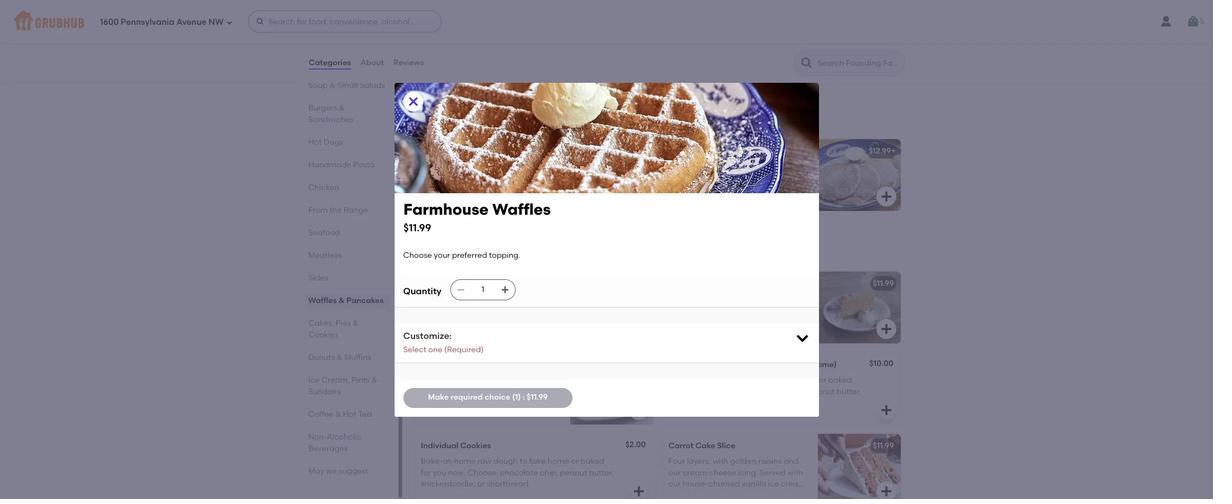 Task type: locate. For each thing, give the bounding box(es) containing it.
hot dogs tab
[[308, 137, 386, 148]]

pancakes inside tab
[[347, 296, 384, 306]]

& inside coffee & hot tea tab
[[336, 410, 341, 420]]

hot
[[308, 138, 322, 147], [343, 410, 357, 420]]

1 vertical spatial cream
[[781, 480, 806, 489]]

waffles up available
[[412, 101, 457, 115]]

miss
[[431, 250, 445, 258]]

1 vertical spatial choose your preferred topping.
[[403, 251, 521, 261]]

$11.99 +
[[623, 146, 649, 156]]

0 vertical spatial farmhouse
[[421, 146, 464, 156]]

bake- for dozen cookies (warm or bake-at-home)
[[421, 376, 443, 386]]

0 horizontal spatial choose:
[[468, 469, 499, 478]]

+
[[644, 146, 649, 156], [892, 146, 896, 156]]

2 vertical spatial peanut
[[560, 469, 588, 478]]

1 horizontal spatial choose:
[[526, 388, 557, 397]]

& inside burgers & sandwiches
[[339, 103, 345, 113]]

cookies down (required)
[[447, 361, 477, 370]]

cheese
[[710, 469, 737, 478]]

hot dogs
[[308, 138, 343, 147]]

pancakes for waffles & pancakes
[[347, 296, 384, 306]]

& right coffee
[[336, 410, 341, 420]]

hints
[[684, 306, 702, 316]]

hot left the dogs
[[308, 138, 322, 147]]

baked
[[829, 376, 853, 386], [454, 388, 478, 397], [581, 458, 605, 467]]

choose: right the :
[[526, 388, 557, 397]]

shortbread. for (warm
[[735, 399, 778, 408]]

maple
[[702, 173, 726, 183]]

2 horizontal spatial baked
[[829, 376, 853, 386]]

bake- up the :
[[517, 361, 539, 370]]

now.
[[507, 388, 525, 397], [696, 388, 714, 397], [448, 469, 466, 478]]

four layers, with golden raisins and our cream cheese icing. served with our house-churned vanilla ice cream on the side.
[[669, 458, 806, 500]]

your down ny
[[783, 173, 799, 183]]

cream
[[683, 469, 708, 478], [781, 480, 806, 489]]

of
[[704, 306, 711, 316]]

hot left 'tea'
[[343, 410, 357, 420]]

a up the has
[[669, 295, 674, 304]]

2 vertical spatial shortbread.
[[487, 480, 531, 489]]

with up cheese
[[713, 458, 729, 467]]

ice
[[308, 376, 320, 385]]

slice right cake
[[718, 442, 736, 451]]

now. up cake
[[696, 388, 714, 397]]

at-
[[539, 361, 550, 370], [800, 361, 812, 370], [443, 376, 454, 386], [691, 376, 702, 386], [443, 458, 454, 467]]

1 vertical spatial a
[[669, 295, 674, 304]]

2 vertical spatial chip,
[[540, 469, 559, 478]]

by
[[567, 117, 575, 125]]

your down farmhouse waffles
[[452, 162, 468, 171]]

pancakes up farmers
[[710, 146, 747, 156]]

chicken
[[308, 183, 339, 192]]

topping.
[[507, 162, 538, 171], [489, 251, 521, 261]]

now. down 'dozen cookies (warm or bake-at-home)'
[[507, 388, 525, 397]]

& up during
[[459, 101, 469, 115]]

choose down farmhouse waffles
[[421, 162, 450, 171]]

choose up vanilla
[[403, 251, 432, 261]]

pancakes.
[[706, 184, 745, 194]]

you
[[492, 388, 505, 397], [681, 388, 694, 397], [433, 469, 447, 478]]

choose inside served with our farmers upstate ny grade a maple syrup.  choose your preferred pancakes.
[[752, 173, 781, 183]]

choose your preferred topping.
[[421, 162, 538, 171], [403, 251, 521, 261]]

pancakes down sides tab at the bottom left of page
[[347, 296, 384, 306]]

1 horizontal spatial for
[[480, 388, 490, 397]]

make
[[428, 393, 449, 403]]

available
[[412, 117, 442, 125]]

for down 'dozen cookies (warm or bake-at-home)'
[[480, 388, 490, 397]]

home)
[[550, 361, 576, 370], [812, 361, 837, 370]]

0 vertical spatial and
[[748, 306, 763, 316]]

0 horizontal spatial and
[[748, 306, 763, 316]]

now. for cookies
[[696, 388, 714, 397]]

0 horizontal spatial chocolate
[[421, 399, 459, 408]]

2 dozen from the left
[[682, 361, 706, 370]]

& inside donuts & muffins tab
[[337, 353, 343, 363]]

home
[[454, 376, 476, 386], [702, 376, 724, 386], [796, 376, 817, 386], [421, 388, 443, 397], [454, 458, 476, 467], [548, 458, 570, 467]]

0 horizontal spatial +
[[644, 146, 649, 156]]

2 horizontal spatial you
[[681, 388, 694, 397]]

0 horizontal spatial your
[[434, 251, 450, 261]]

snickerdoodle, down make
[[421, 410, 476, 419]]

carrot cake slice
[[669, 442, 736, 451]]

you left (1)
[[492, 388, 505, 397]]

waffles & pancakes available during our breakfast hours, which vary by location.
[[412, 101, 605, 125]]

1 vertical spatial farmhouse
[[403, 200, 489, 219]]

1 vertical spatial with
[[713, 458, 729, 467]]

slice down desserts!
[[519, 279, 538, 289]]

choose your preferred topping. up the bean
[[403, 251, 521, 261]]

& right the pints
[[371, 376, 377, 385]]

syrup.
[[728, 173, 750, 183]]

dozen down one
[[421, 361, 445, 370]]

& for waffles & pancakes available during our breakfast hours, which vary by location.
[[459, 101, 469, 115]]

& up pies
[[339, 296, 345, 306]]

0 horizontal spatial cream
[[683, 469, 708, 478]]

1 horizontal spatial the
[[680, 491, 693, 500]]

0 vertical spatial the
[[329, 206, 342, 215]]

2 vertical spatial preferred
[[452, 251, 487, 261]]

bake- down individual
[[421, 458, 443, 467]]

0 horizontal spatial served
[[669, 162, 695, 171]]

individual
[[421, 442, 459, 451]]

1 horizontal spatial chocolate
[[500, 469, 538, 478]]

choose down upstate in the top right of the page
[[752, 173, 781, 183]]

1 vertical spatial and
[[784, 458, 799, 467]]

farmhouse inside farmhouse waffles $11.99
[[403, 200, 489, 219]]

1 horizontal spatial served
[[760, 469, 786, 478]]

carrot
[[669, 442, 694, 451]]

2 horizontal spatial pancakes
[[710, 146, 747, 156]]

1 horizontal spatial +
[[892, 146, 896, 156]]

and right 'raisins'
[[784, 458, 799, 467]]

now. down individual cookies
[[448, 469, 466, 478]]

for for (warm
[[480, 388, 490, 397]]

1 horizontal spatial pancakes
[[471, 101, 529, 115]]

bake- down 1/2
[[669, 376, 691, 386]]

butter,
[[837, 388, 862, 397], [510, 399, 535, 408], [589, 469, 614, 478]]

our up maple at right
[[714, 162, 727, 171]]

for for cookies
[[669, 388, 679, 397]]

2 vertical spatial with
[[788, 469, 804, 478]]

raw down 1/2 dozen cookies (warm or bake-at-home) on the right of the page
[[726, 376, 740, 386]]

cake
[[696, 442, 716, 451]]

sandwiches
[[308, 115, 354, 124]]

cookies inside cakes, pies & cookies
[[308, 331, 338, 340]]

or
[[507, 361, 515, 370], [768, 361, 776, 370], [819, 376, 827, 386], [445, 388, 452, 397], [725, 399, 733, 408], [478, 410, 485, 419], [571, 458, 579, 467], [478, 480, 485, 489]]

avenue
[[177, 17, 207, 27]]

0 vertical spatial your
[[452, 162, 468, 171]]

choose your preferred topping. down farmhouse waffles
[[421, 162, 538, 171]]

a inside served with our farmers upstate ny grade a maple syrup.  choose your preferred pancakes.
[[695, 173, 700, 183]]

2 horizontal spatial choose:
[[715, 388, 746, 397]]

svg image
[[256, 17, 265, 26], [407, 95, 420, 108], [880, 190, 893, 203], [501, 286, 510, 295], [632, 323, 646, 336], [795, 331, 810, 346]]

your right don't
[[434, 251, 450, 261]]

and inside a classic autumn-inspired dessert has hints of pumpkin and fall spice.
[[748, 306, 763, 316]]

1 vertical spatial shortbread.
[[487, 410, 531, 419]]

1 horizontal spatial butter,
[[589, 469, 614, 478]]

the right on
[[680, 491, 693, 500]]

thanksgiving
[[605, 250, 656, 258]]

1 horizontal spatial a
[[695, 173, 700, 183]]

dough for or
[[494, 376, 518, 386]]

categories
[[309, 58, 351, 67]]

cream,
[[322, 376, 350, 385]]

1 vertical spatial chocolate
[[421, 399, 459, 408]]

& inside soup & small salads tab
[[329, 81, 335, 90]]

at- for 1/2 dozen cookies (warm or bake-at-home)
[[691, 376, 702, 386]]

2 horizontal spatial butter,
[[837, 388, 862, 397]]

1 horizontal spatial slice
[[718, 442, 736, 451]]

bake-
[[517, 361, 539, 370], [778, 361, 800, 370], [421, 376, 443, 386], [669, 376, 691, 386], [421, 458, 443, 467]]

& right donuts
[[337, 353, 343, 363]]

svg image
[[1187, 15, 1200, 28], [226, 19, 233, 26], [880, 57, 893, 70], [632, 190, 646, 203], [457, 286, 466, 295], [880, 323, 893, 336], [880, 404, 893, 418], [632, 486, 646, 499], [880, 486, 893, 499]]

1 vertical spatial baked
[[454, 388, 478, 397]]

2 + from the left
[[892, 146, 896, 156]]

from the range
[[308, 206, 368, 215]]

0 horizontal spatial slice
[[519, 279, 538, 289]]

& up the sandwiches
[[339, 103, 345, 113]]

at- for individual cookies
[[443, 458, 454, 467]]

0 vertical spatial pancakes
[[471, 101, 529, 115]]

to for bake-
[[520, 376, 528, 386]]

1 vertical spatial served
[[760, 469, 786, 478]]

1 vertical spatial the
[[680, 491, 693, 500]]

(warm
[[479, 361, 505, 370], [741, 361, 766, 370]]

2 horizontal spatial for
[[669, 388, 679, 397]]

svg image down spice.
[[795, 331, 810, 346]]

cookies right 1/2
[[708, 361, 739, 370]]

choose: for or
[[526, 388, 557, 397]]

1 vertical spatial slice
[[718, 442, 736, 451]]

coffee & hot tea
[[308, 410, 372, 420]]

preferred down grade
[[669, 184, 704, 194]]

1 horizontal spatial and
[[784, 458, 799, 467]]

& inside cauliflower, farro & quinoa button
[[490, 13, 496, 23]]

pancakes for waffles & pancakes available during our breakfast hours, which vary by location.
[[471, 101, 529, 115]]

donuts & muffins tab
[[308, 352, 386, 364]]

cauliflower, farro & quinoa button
[[414, 6, 653, 78]]

farmhouse up 'miss'
[[403, 200, 489, 219]]

individual cookies
[[421, 442, 491, 451]]

buttermilk pancakes image
[[818, 139, 901, 211]]

cauliflower, farro & quinoa image
[[570, 6, 653, 78]]

preferred
[[470, 162, 505, 171], [669, 184, 704, 194], [452, 251, 487, 261]]

you up carrot
[[681, 388, 694, 397]]

0 vertical spatial snickerdoodle,
[[669, 399, 723, 408]]

soup
[[308, 81, 328, 90]]

shortbread.
[[735, 399, 778, 408], [487, 410, 531, 419], [487, 480, 531, 489]]

svg image up the $20.00
[[632, 323, 646, 336]]

choose: down 1/2 dozen cookies (warm or bake-at-home) on the right of the page
[[715, 388, 746, 397]]

& right pies
[[353, 319, 358, 329]]

take
[[530, 376, 546, 386], [777, 376, 794, 386], [530, 458, 546, 467]]

bake-at-home raw dough to take home or baked for you now. choose: chocolate chip, peanut butter, snickerdoodle, or shortbread.
[[421, 376, 557, 419], [669, 376, 862, 408], [421, 458, 614, 489]]

0 vertical spatial a
[[695, 173, 700, 183]]

0 horizontal spatial home)
[[550, 361, 576, 370]]

our inside served with our farmers upstate ny grade a maple syrup.  choose your preferred pancakes.
[[714, 162, 727, 171]]

1600 pennsylvania avenue nw
[[100, 17, 224, 27]]

0 vertical spatial baked
[[829, 376, 853, 386]]

raw
[[478, 376, 492, 386], [726, 376, 740, 386], [478, 458, 492, 467]]

0 vertical spatial cream
[[683, 469, 708, 478]]

& inside waffles & pancakes tab
[[339, 296, 345, 306]]

our
[[466, 117, 477, 125], [714, 162, 727, 171], [447, 250, 457, 258], [669, 469, 681, 478], [669, 480, 681, 489]]

2 horizontal spatial now.
[[696, 388, 714, 397]]

1 vertical spatial chip,
[[461, 399, 479, 408]]

bake- up make
[[421, 376, 443, 386]]

raw down individual cookies
[[478, 458, 492, 467]]

& for waffles & pancakes
[[339, 296, 345, 306]]

our right during
[[466, 117, 477, 125]]

0 vertical spatial shortbread.
[[735, 399, 778, 408]]

snickerdoodle, up carrot cake slice
[[669, 399, 723, 408]]

1 vertical spatial peanut
[[481, 399, 508, 408]]

with up maple at right
[[697, 162, 712, 171]]

&
[[490, 13, 496, 23], [329, 81, 335, 90], [459, 101, 469, 115], [339, 103, 345, 113], [339, 296, 345, 306], [353, 319, 358, 329], [337, 353, 343, 363], [371, 376, 377, 385], [336, 410, 341, 420]]

with right the icing.
[[788, 469, 804, 478]]

1 (warm from the left
[[479, 361, 505, 370]]

1 horizontal spatial home)
[[812, 361, 837, 370]]

2 horizontal spatial peanut
[[808, 388, 835, 397]]

from
[[308, 206, 328, 215]]

0 horizontal spatial chip,
[[461, 399, 479, 408]]

you for cookies
[[681, 388, 694, 397]]

bake- for 1/2 dozen cookies (warm or bake-at-home)
[[669, 376, 691, 386]]

four
[[669, 458, 686, 467]]

$20.00
[[622, 361, 647, 370]]

to for or
[[768, 376, 775, 386]]

2 vertical spatial snickerdoodle,
[[421, 480, 476, 489]]

raw up make required choice (1) : $11.99
[[478, 376, 492, 386]]

& for coffee & hot tea
[[336, 410, 341, 420]]

take for at-
[[530, 376, 546, 386]]

1 horizontal spatial dozen
[[682, 361, 706, 370]]

preferred down farmhouse waffles
[[470, 162, 505, 171]]

svg image up available
[[407, 95, 420, 108]]

0 horizontal spatial (warm
[[479, 361, 505, 370]]

1 vertical spatial choose
[[752, 173, 781, 183]]

chip,
[[788, 388, 806, 397], [461, 399, 479, 408], [540, 469, 559, 478]]

1 vertical spatial preferred
[[669, 184, 704, 194]]

svg image inside 5 button
[[1187, 15, 1200, 28]]

1 vertical spatial snickerdoodle,
[[421, 410, 476, 419]]

a right grade
[[695, 173, 700, 183]]

our down four on the right
[[669, 469, 681, 478]]

svg image right the nw
[[256, 17, 265, 26]]

cookies down cakes,
[[308, 331, 338, 340]]

search icon image
[[801, 56, 814, 70]]

and down inspired
[[748, 306, 763, 316]]

0 horizontal spatial a
[[669, 295, 674, 304]]

pies
[[336, 319, 351, 329]]

0 vertical spatial chip,
[[788, 388, 806, 397]]

dozen right 1/2
[[682, 361, 706, 370]]

1 horizontal spatial now.
[[507, 388, 525, 397]]

served up ice
[[760, 469, 786, 478]]

snickerdoodle, down individual cookies
[[421, 480, 476, 489]]

cream up "house-"
[[683, 469, 708, 478]]

you down individual
[[433, 469, 447, 478]]

0 vertical spatial choose
[[421, 162, 450, 171]]

& right farro
[[490, 13, 496, 23]]

the right from
[[329, 206, 342, 215]]

0 horizontal spatial with
[[697, 162, 712, 171]]

for
[[480, 388, 490, 397], [669, 388, 679, 397], [421, 469, 431, 478]]

1 dozen from the left
[[421, 361, 445, 370]]

waffles inside farmhouse waffles $11.99
[[492, 200, 551, 219]]

2 vertical spatial your
[[434, 251, 450, 261]]

choose: for (warm
[[715, 388, 746, 397]]

the inside four layers, with golden raisins and our cream cheese icing. served with our house-churned vanilla ice cream on the side.
[[680, 491, 693, 500]]

farmers
[[728, 162, 759, 171]]

0 horizontal spatial the
[[329, 206, 342, 215]]

house-
[[683, 480, 709, 489]]

0 horizontal spatial peanut
[[481, 399, 508, 408]]

pancakes up the breakfast
[[471, 101, 529, 115]]

and inside four layers, with golden raisins and our cream cheese icing. served with our house-churned vanilla ice cream on the side.
[[784, 458, 799, 467]]

served up grade
[[669, 162, 695, 171]]

you for (warm
[[492, 388, 505, 397]]

we
[[326, 467, 337, 477]]

choose: down individual cookies
[[468, 469, 499, 478]]

suggest
[[339, 467, 368, 477]]

icing.
[[738, 469, 758, 478]]

cream right ice
[[781, 480, 806, 489]]

waffles inside waffles & pancakes available during our breakfast hours, which vary by location.
[[412, 101, 457, 115]]

& inside "ice cream, pints & sundaes"
[[371, 376, 377, 385]]

farmhouse down during
[[421, 146, 464, 156]]

& right soup
[[329, 81, 335, 90]]

upstate
[[761, 162, 790, 171]]

0 horizontal spatial pancakes
[[347, 296, 384, 306]]

at- for dozen cookies (warm or bake-at-home)
[[443, 376, 454, 386]]

0 vertical spatial peanut
[[808, 388, 835, 397]]

1 + from the left
[[644, 146, 649, 156]]

baked for bake-
[[454, 388, 478, 397]]

waffles up desserts!
[[492, 200, 551, 219]]

carrot cake slice image
[[818, 435, 901, 500]]

topping. down hours,
[[507, 162, 538, 171]]

chip, for (warm
[[788, 388, 806, 397]]

waffles up cakes,
[[308, 296, 337, 306]]

1 vertical spatial your
[[783, 173, 799, 183]]

0 horizontal spatial dozen
[[421, 361, 445, 370]]

chocolate for (warm
[[421, 399, 459, 408]]

2 horizontal spatial chip,
[[788, 388, 806, 397]]

1 horizontal spatial (warm
[[741, 361, 766, 370]]

sides tab
[[308, 273, 386, 284]]

1600
[[100, 17, 119, 27]]

your inside served with our farmers upstate ny grade a maple syrup.  choose your preferred pancakes.
[[783, 173, 799, 183]]

bake-at-home raw dough to take home or baked for you now. choose: chocolate chip, peanut butter, snickerdoodle, or shortbread. for or
[[421, 376, 557, 419]]

don't miss our scratch-made desserts! *not available on thanksgiving day
[[412, 250, 670, 258]]

0 horizontal spatial baked
[[454, 388, 478, 397]]

meatless tab
[[308, 250, 386, 262]]

+ for $12.99
[[892, 146, 896, 156]]

0 vertical spatial hot
[[308, 138, 322, 147]]

handmade pasta
[[308, 160, 375, 170]]

pancakes
[[471, 101, 529, 115], [710, 146, 747, 156], [347, 296, 384, 306]]

2 horizontal spatial your
[[783, 173, 799, 183]]

side.
[[694, 491, 712, 500]]

the
[[329, 206, 342, 215], [680, 491, 693, 500]]

baked for or
[[829, 376, 853, 386]]

0 horizontal spatial hot
[[308, 138, 322, 147]]

0 vertical spatial served
[[669, 162, 695, 171]]

topping. up cheesecake on the bottom of page
[[489, 251, 521, 261]]

farmhouse
[[421, 146, 464, 156], [403, 200, 489, 219]]

0 vertical spatial chocolate
[[748, 388, 786, 397]]

our up on
[[669, 480, 681, 489]]

for down 1/2
[[669, 388, 679, 397]]

for down individual
[[421, 469, 431, 478]]

2 horizontal spatial chocolate
[[748, 388, 786, 397]]

pennsylvania
[[121, 17, 175, 27]]

raw for cookies
[[726, 376, 740, 386]]

vanilla bean cheesecake slice image
[[570, 272, 653, 344]]

0 vertical spatial butter,
[[837, 388, 862, 397]]

& inside waffles & pancakes available during our breakfast hours, which vary by location.
[[459, 101, 469, 115]]

pancakes inside waffles & pancakes available during our breakfast hours, which vary by location.
[[471, 101, 529, 115]]

preferred up vanilla bean cheesecake slice
[[452, 251, 487, 261]]

sundaes
[[308, 388, 341, 397]]

0 horizontal spatial you
[[433, 469, 447, 478]]

1 horizontal spatial hot
[[343, 410, 357, 420]]



Task type: vqa. For each thing, say whether or not it's contained in the screenshot.
take associated with Bake-
yes



Task type: describe. For each thing, give the bounding box(es) containing it.
butter, for at-
[[837, 388, 862, 397]]

burgers & sandwiches tab
[[308, 102, 386, 126]]

2 (warm from the left
[[741, 361, 766, 370]]

pumpkin
[[713, 306, 746, 316]]

on
[[669, 491, 678, 500]]

cauliflower,
[[421, 13, 466, 23]]

which
[[532, 117, 551, 125]]

cakes, pies & cookies tab
[[308, 318, 386, 341]]

shortbread. for or
[[487, 410, 531, 419]]

choice
[[485, 393, 511, 403]]

quinoa
[[498, 13, 526, 23]]

from the range tab
[[308, 205, 386, 216]]

peanut for at-
[[481, 399, 508, 408]]

bake- down spice.
[[778, 361, 800, 370]]

farmhouse for farmhouse waffles $11.99
[[403, 200, 489, 219]]

butter, for home)
[[510, 399, 535, 408]]

seafood
[[308, 228, 340, 238]]

take for bake-
[[777, 376, 794, 386]]

bean
[[449, 279, 469, 289]]

bake-at-home raw dough to take home or baked for you now. choose: chocolate chip, peanut butter, snickerdoodle, or shortbread. for (warm
[[669, 376, 862, 408]]

location.
[[577, 117, 605, 125]]

svg image right input item quantity number field
[[501, 286, 510, 295]]

soup & small salads tab
[[308, 80, 386, 91]]

preferred inside served with our farmers upstate ny grade a maple syrup.  choose your preferred pancakes.
[[669, 184, 704, 194]]

cookies right individual
[[461, 442, 491, 451]]

cheesecake
[[470, 279, 518, 289]]

handmade
[[308, 160, 351, 170]]

0 horizontal spatial now.
[[448, 469, 466, 478]]

$12.99 +
[[869, 146, 896, 156]]

2 home) from the left
[[812, 361, 837, 370]]

vary
[[552, 117, 566, 125]]

served inside served with our farmers upstate ny grade a maple syrup.  choose your preferred pancakes.
[[669, 162, 695, 171]]

beverages
[[308, 445, 348, 454]]

made
[[486, 250, 505, 258]]

now. for (warm
[[507, 388, 525, 397]]

vanilla bean cheesecake slice
[[421, 279, 538, 289]]

day
[[657, 250, 670, 258]]

quantity
[[403, 287, 442, 297]]

the inside tab
[[329, 206, 342, 215]]

sides
[[308, 274, 328, 283]]

handmade pasta tab
[[308, 159, 386, 171]]

1 horizontal spatial peanut
[[560, 469, 588, 478]]

scratch-
[[459, 250, 486, 258]]

& for donuts & muffins
[[337, 353, 343, 363]]

a inside a classic autumn-inspired dessert has hints of pumpkin and fall spice.
[[669, 295, 674, 304]]

*not
[[537, 250, 554, 258]]

1 horizontal spatial chip,
[[540, 469, 559, 478]]

raw for (warm
[[478, 376, 492, 386]]

may we suggest
[[308, 467, 368, 477]]

burgers
[[308, 103, 337, 113]]

farmhouse waffles
[[421, 146, 494, 156]]

+ for $11.99
[[644, 146, 649, 156]]

1 vertical spatial topping.
[[489, 251, 521, 261]]

our right 'miss'
[[447, 250, 457, 258]]

one
[[429, 346, 443, 355]]

bake- for individual cookies
[[421, 458, 443, 467]]

5 button
[[1187, 12, 1205, 32]]

chicken tab
[[308, 182, 386, 194]]

& for soup & small salads
[[329, 81, 335, 90]]

svg image inside the main navigation navigation
[[256, 17, 265, 26]]

served inside four layers, with golden raisins and our cream cheese icing. served with our house-churned vanilla ice cream on the side.
[[760, 469, 786, 478]]

pumpkin spice cheesecake slice image
[[818, 272, 901, 344]]

vanilla
[[742, 480, 767, 489]]

1 horizontal spatial your
[[452, 162, 468, 171]]

& inside cakes, pies & cookies
[[353, 319, 358, 329]]

on
[[592, 250, 603, 258]]

& for burgers & sandwiches
[[339, 103, 345, 113]]

salads
[[360, 81, 385, 90]]

small
[[337, 81, 358, 90]]

coffee
[[308, 410, 334, 420]]

meatless
[[308, 251, 342, 260]]

roasted autumn vegetables image
[[818, 6, 901, 78]]

vanilla bean cheesecake slice button
[[414, 272, 653, 344]]

don't
[[412, 250, 429, 258]]

cauliflower, farro & quinoa
[[421, 13, 526, 23]]

spice.
[[778, 306, 800, 316]]

range
[[344, 206, 368, 215]]

served with our farmers upstate ny grade a maple syrup.  choose your preferred pancakes.
[[669, 162, 803, 194]]

waffles inside tab
[[308, 296, 337, 306]]

customize: select one (required)
[[403, 331, 484, 355]]

:
[[523, 393, 525, 403]]

non-alcoholic beverages tab
[[308, 432, 386, 455]]

$12.99
[[869, 146, 892, 156]]

vanilla
[[421, 279, 447, 289]]

may
[[308, 467, 324, 477]]

donuts & muffins
[[308, 353, 371, 363]]

1 horizontal spatial with
[[713, 458, 729, 467]]

main navigation navigation
[[0, 0, 1214, 43]]

categories button
[[308, 43, 352, 83]]

ny
[[792, 162, 803, 171]]

farmhouse waffles image
[[570, 139, 653, 211]]

cakes, pies & cookies
[[308, 319, 358, 340]]

dough for (warm
[[742, 376, 766, 386]]

muffins
[[344, 353, 371, 363]]

chip, for or
[[461, 399, 479, 408]]

seafood tab
[[308, 227, 386, 239]]

dessert
[[768, 295, 796, 304]]

pints
[[352, 376, 370, 385]]

Input item quantity number field
[[471, 280, 495, 300]]

reviews button
[[393, 43, 425, 83]]

ice
[[768, 480, 780, 489]]

golden
[[731, 458, 757, 467]]

$10.00
[[870, 360, 894, 369]]

non-alcoholic beverages
[[308, 433, 362, 454]]

inspired
[[736, 295, 766, 304]]

ice cream, pints & sundaes
[[308, 376, 377, 397]]

breakfast
[[478, 117, 509, 125]]

dozen cookies (warm or bake-at-home) image
[[570, 353, 653, 425]]

$2.00
[[626, 441, 646, 450]]

make required choice (1) : $11.99
[[428, 393, 548, 403]]

(required)
[[445, 346, 484, 355]]

2 vertical spatial chocolate
[[500, 469, 538, 478]]

$11.99 inside farmhouse waffles $11.99
[[403, 222, 431, 235]]

dogs
[[324, 138, 343, 147]]

burgers & sandwiches
[[308, 103, 354, 124]]

fall
[[765, 306, 776, 316]]

1 vertical spatial pancakes
[[710, 146, 747, 156]]

coffee & hot tea tab
[[308, 409, 386, 421]]

classic
[[676, 295, 702, 304]]

0 vertical spatial choose your preferred topping.
[[421, 162, 538, 171]]

alcoholic
[[327, 433, 362, 442]]

has
[[669, 306, 682, 316]]

waffles & pancakes tab
[[308, 295, 386, 307]]

snickerdoodle, for cookies
[[669, 399, 723, 408]]

available
[[556, 250, 591, 258]]

may we suggest tab
[[308, 466, 386, 478]]

Search Founding Farmers DC search field
[[817, 58, 902, 69]]

reviews
[[394, 58, 424, 67]]

1 horizontal spatial cream
[[781, 480, 806, 489]]

a classic autumn-inspired dessert has hints of pumpkin and fall spice.
[[669, 295, 800, 316]]

1 horizontal spatial baked
[[581, 458, 605, 467]]

2 vertical spatial choose
[[403, 251, 432, 261]]

churned
[[709, 480, 740, 489]]

buttermilk
[[669, 146, 708, 156]]

0 vertical spatial preferred
[[470, 162, 505, 171]]

buttermilk pancakes
[[669, 146, 747, 156]]

1 home) from the left
[[550, 361, 576, 370]]

peanut for bake-
[[808, 388, 835, 397]]

chocolate for cookies
[[748, 388, 786, 397]]

slice inside button
[[519, 279, 538, 289]]

customize:
[[403, 331, 452, 342]]

svg image down $12.99 +
[[880, 190, 893, 203]]

waffles down the breakfast
[[465, 146, 494, 156]]

farro
[[468, 13, 488, 23]]

0 horizontal spatial for
[[421, 469, 431, 478]]

layers,
[[687, 458, 711, 467]]

2 horizontal spatial with
[[788, 469, 804, 478]]

1/2
[[669, 361, 681, 370]]

pasta
[[353, 160, 375, 170]]

ice cream, pints & sundaes tab
[[308, 375, 386, 398]]

hours,
[[510, 117, 530, 125]]

0 vertical spatial topping.
[[507, 162, 538, 171]]

snickerdoodle, for (warm
[[421, 410, 476, 419]]

farmhouse for farmhouse waffles
[[421, 146, 464, 156]]

our inside waffles & pancakes available during our breakfast hours, which vary by location.
[[466, 117, 477, 125]]

with inside served with our farmers upstate ny grade a maple syrup.  choose your preferred pancakes.
[[697, 162, 712, 171]]

5
[[1200, 17, 1205, 26]]

about button
[[360, 43, 385, 83]]



